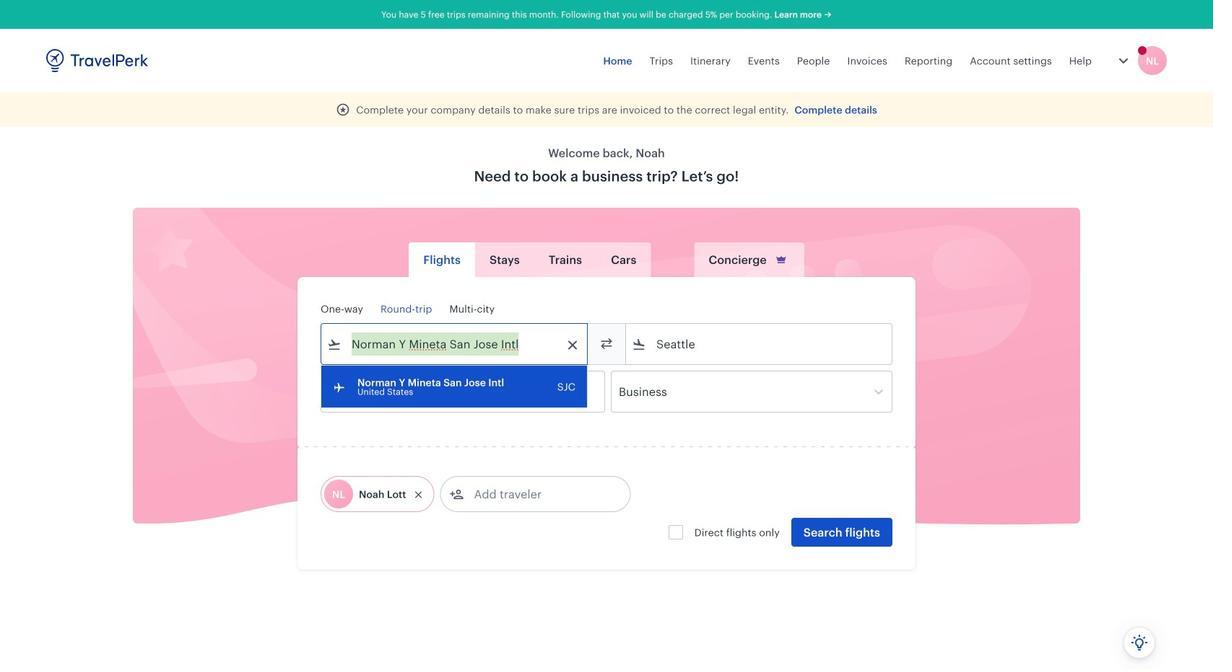 Task type: locate. For each thing, give the bounding box(es) containing it.
To search field
[[646, 333, 873, 356]]



Task type: describe. For each thing, give the bounding box(es) containing it.
Add traveler search field
[[464, 483, 614, 506]]

Depart text field
[[342, 372, 417, 412]]

From search field
[[342, 333, 568, 356]]

Return text field
[[427, 372, 502, 412]]



Task type: vqa. For each thing, say whether or not it's contained in the screenshot.
Add first traveler search box
no



